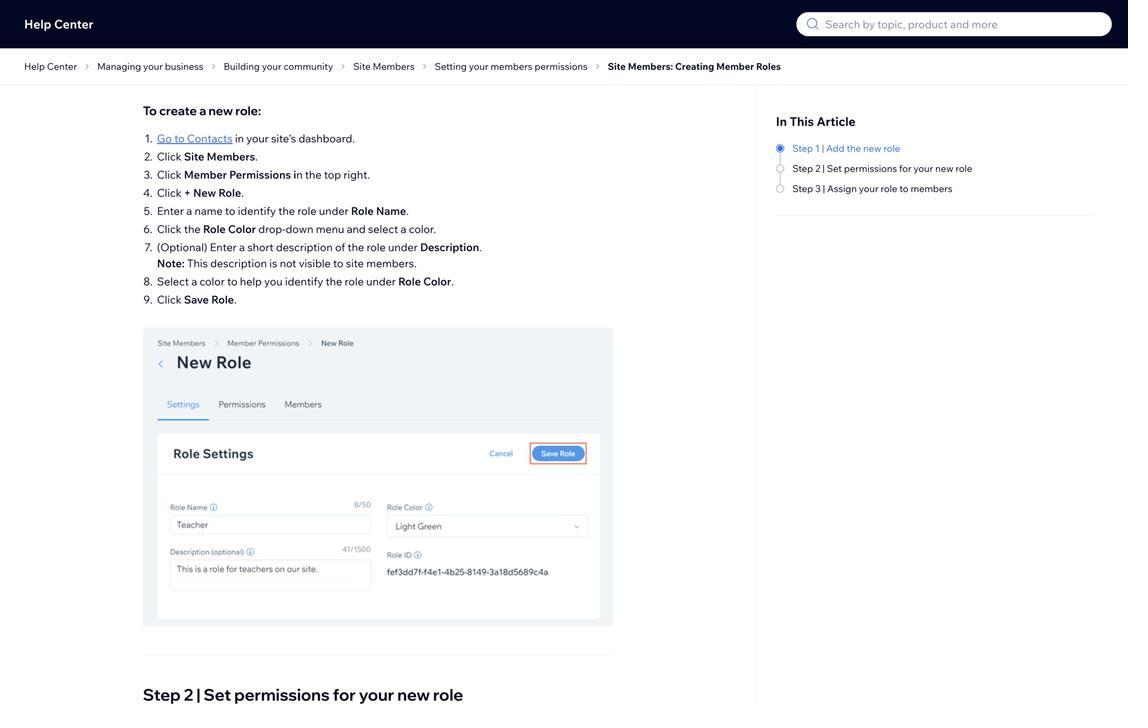 Task type: locate. For each thing, give the bounding box(es) containing it.
creating
[[676, 60, 715, 72]]

name
[[195, 204, 223, 218]]

1 vertical spatial get
[[785, 37, 799, 47]]

building
[[224, 60, 260, 72]]

to right need
[[219, 51, 229, 65]]

1
[[816, 142, 820, 154]]

in this article
[[776, 114, 856, 129]]

identify up "drop-"
[[238, 204, 276, 218]]

0 horizontal spatial can
[[267, 67, 285, 81]]

2 horizontal spatial site
[[825, 10, 841, 22]]

site's inside first, you need to create the new role that you want to use. this new role will be available in any part of your site that you can restrict by role, such as your site's pages and
[[429, 67, 454, 81]]

2 vertical spatial under
[[366, 275, 396, 288]]

0 vertical spatial identify
[[238, 204, 276, 218]]

0 vertical spatial step 2 | set permissions for your new role
[[793, 163, 973, 174]]

your
[[803, 10, 823, 22], [143, 60, 163, 72], [262, 60, 282, 72], [469, 60, 489, 72], [179, 67, 201, 81], [404, 67, 427, 81], [511, 67, 534, 81], [247, 132, 269, 145], [914, 163, 934, 174], [860, 183, 879, 195], [359, 685, 394, 705]]

permissions
[[229, 168, 291, 181]]

1 horizontal spatial member
[[717, 60, 755, 72]]

role up the select
[[351, 204, 374, 218]]

get up reach
[[776, 0, 793, 10]]

to right visible
[[333, 257, 344, 270]]

to
[[219, 51, 229, 65], [400, 51, 410, 65], [174, 132, 185, 145], [900, 183, 909, 195], [225, 204, 236, 218], [333, 257, 344, 270], [227, 275, 238, 288]]

member left roles
[[717, 60, 755, 72]]

members.
[[367, 257, 417, 270]]

down
[[286, 222, 314, 236]]

1 vertical spatial members
[[911, 183, 953, 195]]

help inside get matched with a wix partner who can help you reach your site goals.
[[955, 0, 974, 10]]

and down will
[[490, 67, 509, 81]]

1 horizontal spatial enter
[[210, 241, 237, 254]]

1 vertical spatial that
[[224, 67, 244, 81]]

create
[[232, 51, 263, 65], [159, 103, 197, 118]]

site down need
[[203, 67, 221, 81]]

who
[[917, 0, 935, 10]]

1 vertical spatial help
[[24, 60, 45, 72]]

2 horizontal spatial permissions
[[845, 163, 898, 174]]

1 horizontal spatial that
[[329, 51, 350, 65]]

1 horizontal spatial 2
[[816, 163, 821, 174]]

select
[[157, 275, 189, 288]]

new
[[285, 51, 306, 65], [458, 51, 479, 65], [209, 103, 233, 118], [864, 142, 882, 154], [936, 163, 954, 174], [398, 685, 430, 705]]

get matched with a wix partner who can help you reach your site goals.
[[776, 0, 993, 22]]

1 horizontal spatial for
[[900, 163, 912, 174]]

0 vertical spatial description
[[276, 241, 333, 254]]

1 horizontal spatial and
[[490, 67, 509, 81]]

0 horizontal spatial step 2 | set permissions for your new role
[[143, 685, 464, 705]]

0 horizontal spatial member
[[184, 168, 227, 181]]

description
[[420, 241, 479, 254]]

1 horizontal spatial members
[[911, 183, 953, 195]]

0 vertical spatial permissions
[[535, 60, 588, 72]]

1 vertical spatial can
[[267, 67, 285, 81]]

description down down in the top left of the page
[[276, 241, 333, 254]]

for
[[900, 163, 912, 174], [333, 685, 356, 705]]

1 vertical spatial this
[[790, 114, 814, 129]]

0 vertical spatial under
[[319, 204, 349, 218]]

help center link
[[24, 16, 93, 32], [20, 58, 81, 75]]

1 vertical spatial identify
[[285, 275, 323, 288]]

1 vertical spatial and
[[347, 222, 366, 236]]

under
[[319, 204, 349, 218], [388, 241, 418, 254], [366, 275, 396, 288]]

that
[[329, 51, 350, 65], [224, 67, 244, 81]]

right.
[[344, 168, 370, 181]]

setting your members permissions
[[435, 60, 588, 72]]

0 horizontal spatial site
[[203, 67, 221, 81]]

site for site members
[[354, 60, 371, 72]]

1 vertical spatial description
[[210, 257, 267, 270]]

permissions
[[535, 60, 588, 72], [845, 163, 898, 174], [234, 685, 330, 705]]

you down is
[[264, 275, 283, 288]]

step 2 | set permissions for your new role
[[793, 163, 973, 174], [143, 685, 464, 705]]

site's
[[429, 67, 454, 81], [271, 132, 296, 145]]

0 horizontal spatial and
[[347, 222, 366, 236]]

your inside get matched with a wix partner who can help you reach your site goals.
[[803, 10, 823, 22]]

role down the color
[[211, 293, 234, 306]]

0 vertical spatial help center
[[24, 16, 93, 32]]

get inside get matched with a wix partner who can help you reach your site goals.
[[776, 0, 793, 10]]

0 vertical spatial help
[[24, 16, 51, 32]]

help down short
[[240, 275, 262, 288]]

of right the part
[[166, 67, 176, 81]]

role
[[219, 186, 241, 200], [351, 204, 374, 218], [203, 222, 226, 236], [399, 275, 421, 288], [211, 293, 234, 306]]

0 vertical spatial set
[[827, 163, 842, 174]]

1 vertical spatial members
[[207, 150, 255, 163]]

members:
[[628, 60, 674, 72]]

1 horizontal spatial permissions
[[535, 60, 588, 72]]

site inside get matched with a wix partner who can help you reach your site goals.
[[825, 10, 841, 22]]

site members: creating member roles
[[608, 60, 781, 72]]

top
[[324, 168, 341, 181]]

of down menu
[[335, 241, 345, 254]]

to right the color
[[227, 275, 238, 288]]

1 horizontal spatial help
[[955, 0, 974, 10]]

site
[[354, 60, 371, 72], [608, 60, 626, 72], [184, 150, 204, 163]]

in left any
[[583, 51, 592, 65]]

site inside first, you need to create the new role that you want to use. this new role will be available in any part of your site that you can restrict by role, such as your site's pages and
[[203, 67, 221, 81]]

get down reach
[[785, 37, 799, 47]]

to
[[143, 103, 157, 118]]

that up role:
[[224, 67, 244, 81]]

creating a new role. image
[[144, 329, 613, 626]]

2 vertical spatial this
[[187, 257, 208, 270]]

enter up (optional)
[[157, 204, 184, 218]]

your pricing plans .
[[511, 67, 603, 81]]

0 horizontal spatial in
[[235, 132, 244, 145]]

1 help from the top
[[24, 16, 51, 32]]

description
[[276, 241, 333, 254], [210, 257, 267, 270]]

role,
[[341, 67, 362, 81]]

color
[[228, 222, 256, 236], [424, 275, 452, 288]]

to right name
[[225, 204, 236, 218]]

can left the restrict
[[267, 67, 285, 81]]

0 horizontal spatial this
[[187, 257, 208, 270]]

4 click from the top
[[157, 222, 182, 236]]

goals.
[[843, 10, 869, 22]]

need
[[191, 51, 216, 65]]

0 horizontal spatial help
[[240, 275, 262, 288]]

site's down use.
[[429, 67, 454, 81]]

you up search by topic, product and more field
[[977, 0, 993, 10]]

and right menu
[[347, 222, 366, 236]]

0 horizontal spatial enter
[[157, 204, 184, 218]]

1 horizontal spatial site's
[[429, 67, 454, 81]]

setting
[[435, 60, 467, 72]]

you right first,
[[170, 51, 189, 65]]

you
[[977, 0, 993, 10], [170, 51, 189, 65], [352, 51, 371, 65], [247, 67, 265, 81], [264, 275, 283, 288]]

in
[[583, 51, 592, 65], [235, 132, 244, 145]]

short
[[248, 241, 274, 254]]

under up members.
[[388, 241, 418, 254]]

0 vertical spatial can
[[937, 0, 953, 10]]

0 horizontal spatial identify
[[238, 204, 276, 218]]

1 horizontal spatial description
[[276, 241, 333, 254]]

0 vertical spatial color
[[228, 222, 256, 236]]

and inside go to contacts in your site's dashboard. click site members . click member permissions i n the top right. click + new role . enter a name to identify the role under role name . click the role color drop-down menu and select a color. (optional) enter a short description of the role under description . note: this description is not visible to site members. select a color to help you identify the role under role color . click save role .
[[347, 222, 366, 236]]

step
[[793, 142, 814, 154], [793, 163, 814, 174], [793, 183, 814, 195], [143, 685, 181, 705]]

0 vertical spatial site's
[[429, 67, 454, 81]]

in down role:
[[235, 132, 244, 145]]

color down 'description'
[[424, 275, 452, 288]]

1 horizontal spatial of
[[335, 241, 345, 254]]

0 horizontal spatial permissions
[[234, 685, 330, 705]]

managing your business
[[97, 60, 204, 72]]

wix
[[864, 0, 880, 10]]

can right who
[[937, 0, 953, 10]]

1 vertical spatial in
[[235, 132, 244, 145]]

site's up i
[[271, 132, 296, 145]]

create right to
[[159, 103, 197, 118]]

note:
[[157, 257, 185, 270]]

go to contacts in your site's dashboard. click site members . click member permissions i n the top right. click + new role . enter a name to identify the role under role name . click the role color drop-down menu and select a color. (optional) enter a short description of the role under description . note: this description is not visible to site members. select a color to help you identify the role under role color . click save role .
[[157, 132, 482, 306]]

can inside get matched with a wix partner who can help you reach your site goals.
[[937, 0, 953, 10]]

description down short
[[210, 257, 267, 270]]

help up search by topic, product and more field
[[955, 0, 974, 10]]

color up short
[[228, 222, 256, 236]]

1 horizontal spatial members
[[373, 60, 415, 72]]

1 vertical spatial set
[[204, 685, 231, 705]]

the
[[266, 51, 282, 65], [847, 142, 862, 154], [305, 168, 322, 181], [279, 204, 295, 218], [184, 222, 201, 236], [348, 241, 364, 254], [326, 275, 342, 288]]

0 vertical spatial this
[[435, 51, 456, 65]]

2 vertical spatial site
[[346, 257, 364, 270]]

site left members.
[[346, 257, 364, 270]]

1 vertical spatial help center
[[24, 60, 77, 72]]

site down with
[[825, 10, 841, 22]]

0 vertical spatial create
[[232, 51, 263, 65]]

0 horizontal spatial set
[[204, 685, 231, 705]]

0 horizontal spatial site
[[184, 150, 204, 163]]

you up role,
[[352, 51, 371, 65]]

1 vertical spatial help
[[240, 275, 262, 288]]

this right use.
[[435, 51, 456, 65]]

enter up the color
[[210, 241, 237, 254]]

2 horizontal spatial site
[[608, 60, 626, 72]]

1 vertical spatial site's
[[271, 132, 296, 145]]

5 click from the top
[[157, 293, 182, 306]]

1 vertical spatial for
[[333, 685, 356, 705]]

1 vertical spatial of
[[335, 241, 345, 254]]

n
[[296, 168, 303, 181]]

this right in
[[790, 114, 814, 129]]

1 vertical spatial site
[[203, 67, 221, 81]]

1 horizontal spatial this
[[435, 51, 456, 65]]

role
[[308, 51, 327, 65], [481, 51, 501, 65], [884, 142, 901, 154], [956, 163, 973, 174], [881, 183, 898, 195], [298, 204, 317, 218], [367, 241, 386, 254], [345, 275, 364, 288], [433, 685, 464, 705]]

role right new
[[219, 186, 241, 200]]

0 horizontal spatial site's
[[271, 132, 296, 145]]

0 vertical spatial and
[[490, 67, 509, 81]]

0 horizontal spatial members
[[207, 150, 255, 163]]

you up role:
[[247, 67, 265, 81]]

0 vertical spatial help
[[955, 0, 974, 10]]

2 click from the top
[[157, 168, 182, 181]]

click
[[157, 150, 182, 163], [157, 168, 182, 181], [157, 186, 182, 200], [157, 222, 182, 236], [157, 293, 182, 306]]

0 horizontal spatial for
[[333, 685, 356, 705]]

0 horizontal spatial create
[[159, 103, 197, 118]]

help center
[[24, 16, 93, 32], [24, 60, 77, 72]]

create right need
[[232, 51, 263, 65]]

under up menu
[[319, 204, 349, 218]]

menu
[[316, 222, 345, 236]]

0 horizontal spatial description
[[210, 257, 267, 270]]

1 vertical spatial under
[[388, 241, 418, 254]]

a left color.
[[401, 222, 407, 236]]

members
[[373, 60, 415, 72], [207, 150, 255, 163]]

member
[[717, 60, 755, 72], [184, 168, 227, 181]]

1 vertical spatial help center link
[[20, 58, 81, 75]]

go
[[157, 132, 172, 145]]

1 horizontal spatial can
[[937, 0, 953, 10]]

a up goals.
[[857, 0, 862, 10]]

1 vertical spatial member
[[184, 168, 227, 181]]

that up by
[[329, 51, 350, 65]]

0 vertical spatial members
[[491, 60, 533, 72]]

name
[[376, 204, 406, 218]]

member up new
[[184, 168, 227, 181]]

such
[[365, 67, 388, 81]]

help
[[24, 16, 51, 32], [24, 60, 45, 72]]

this down (optional)
[[187, 257, 208, 270]]

under down members.
[[366, 275, 396, 288]]

this
[[435, 51, 456, 65], [790, 114, 814, 129], [187, 257, 208, 270]]

get
[[776, 0, 793, 10], [785, 37, 799, 47]]

add
[[827, 142, 845, 154]]

members inside go to contacts in your site's dashboard. click site members . click member permissions i n the top right. click + new role . enter a name to identify the role under role name . click the role color drop-down menu and select a color. (optional) enter a short description of the role under description . note: this description is not visible to site members. select a color to help you identify the role under role color . click save role .
[[207, 150, 255, 163]]

1 vertical spatial color
[[424, 275, 452, 288]]

of
[[166, 67, 176, 81], [335, 241, 345, 254]]

in inside go to contacts in your site's dashboard. click site members . click member permissions i n the top right. click + new role . enter a name to identify the role under role name . click the role color drop-down menu and select a color. (optional) enter a short description of the role under description . note: this description is not visible to site members. select a color to help you identify the role under role color . click save role .
[[235, 132, 244, 145]]

2 vertical spatial permissions
[[234, 685, 330, 705]]

identify down visible
[[285, 275, 323, 288]]

step 1 | add the new role
[[793, 142, 901, 154]]

1 horizontal spatial create
[[232, 51, 263, 65]]

0 horizontal spatial 2
[[184, 685, 194, 705]]

0 horizontal spatial of
[[166, 67, 176, 81]]

1 horizontal spatial step 2 | set permissions for your new role
[[793, 163, 973, 174]]

a inside get matched with a wix partner who can help you reach your site goals.
[[857, 0, 862, 10]]

enter
[[157, 204, 184, 218], [210, 241, 237, 254]]

0 horizontal spatial color
[[228, 222, 256, 236]]

0 vertical spatial of
[[166, 67, 176, 81]]

0 vertical spatial get
[[776, 0, 793, 10]]

of inside go to contacts in your site's dashboard. click site members . click member permissions i n the top right. click + new role . enter a name to identify the role under role name . click the role color drop-down menu and select a color. (optional) enter a short description of the role under description . note: this description is not visible to site members. select a color to help you identify the role under role color . click save role .
[[335, 241, 345, 254]]

members
[[491, 60, 533, 72], [911, 183, 953, 195]]

help inside go to contacts in your site's dashboard. click site members . click member permissions i n the top right. click + new role . enter a name to identify the role under role name . click the role color drop-down menu and select a color. (optional) enter a short description of the role under description . note: this description is not visible to site members. select a color to help you identify the role under role color . click save role .
[[240, 275, 262, 288]]

i
[[294, 168, 296, 181]]



Task type: describe. For each thing, give the bounding box(es) containing it.
1 horizontal spatial identify
[[285, 275, 323, 288]]

0 horizontal spatial members
[[491, 60, 533, 72]]

a left short
[[239, 241, 245, 254]]

restrict
[[288, 67, 324, 81]]

get matched link
[[776, 34, 843, 49]]

not
[[280, 257, 297, 270]]

can inside first, you need to create the new role that you want to use. this new role will be available in any part of your site that you can restrict by role, such as your site's pages and
[[267, 67, 285, 81]]

pricing
[[536, 67, 571, 81]]

this inside go to contacts in your site's dashboard. click site members . click member permissions i n the top right. click + new role . enter a name to identify the role under role name . click the role color drop-down menu and select a color. (optional) enter a short description of the role under description . note: this description is not visible to site members. select a color to help you identify the role under role color . click save role .
[[187, 257, 208, 270]]

any
[[595, 51, 612, 65]]

(optional)
[[157, 241, 208, 254]]

1 horizontal spatial color
[[424, 275, 452, 288]]

available
[[537, 51, 581, 65]]

site members
[[354, 60, 415, 72]]

get for get matched with a wix partner who can help you reach your site goals.
[[776, 0, 793, 10]]

you inside go to contacts in your site's dashboard. click site members . click member permissions i n the top right. click + new role . enter a name to identify the role under role name . click the role color drop-down menu and select a color. (optional) enter a short description of the role under description . note: this description is not visible to site members. select a color to help you identify the role under role color . click save role .
[[264, 275, 283, 288]]

managing
[[97, 60, 141, 72]]

want
[[373, 51, 397, 65]]

step 3 | assign your role to members
[[793, 183, 953, 195]]

and inside first, you need to create the new role that you want to use. this new role will be available in any part of your site that you can restrict by role, such as your site's pages and
[[490, 67, 509, 81]]

0 vertical spatial 2
[[816, 163, 821, 174]]

0 vertical spatial that
[[329, 51, 350, 65]]

2 help from the top
[[24, 60, 45, 72]]

go to contacts link
[[157, 132, 233, 145]]

a up the contacts
[[199, 103, 206, 118]]

pages
[[457, 67, 487, 81]]

be
[[522, 51, 535, 65]]

first, you need to create the new role that you want to use. this new role will be available in any part of your site that you can restrict by role, such as your site's pages and
[[143, 51, 612, 81]]

2 horizontal spatial this
[[790, 114, 814, 129]]

you inside get matched with a wix partner who can help you reach your site goals.
[[977, 0, 993, 10]]

visible
[[299, 257, 331, 270]]

3 click from the top
[[157, 186, 182, 200]]

to right assign
[[900, 183, 909, 195]]

matched
[[800, 37, 834, 47]]

1 vertical spatial create
[[159, 103, 197, 118]]

your inside go to contacts in your site's dashboard. click site members . click member permissions i n the top right. click + new role . enter a name to identify the role under role name . click the role color drop-down menu and select a color. (optional) enter a short description of the role under description . note: this description is not visible to site members. select a color to help you identify the role under role color . click save role .
[[247, 132, 269, 145]]

get for get matched
[[785, 37, 799, 47]]

business
[[165, 60, 204, 72]]

plans
[[573, 67, 601, 81]]

dashboard.
[[299, 132, 355, 145]]

of inside first, you need to create the new role that you want to use. this new role will be available in any part of your site that you can restrict by role, such as your site's pages and
[[166, 67, 176, 81]]

is
[[270, 257, 277, 270]]

member inside go to contacts in your site's dashboard. click site members . click member permissions i n the top right. click + new role . enter a name to identify the role under role name . click the role color drop-down menu and select a color. (optional) enter a short description of the role under description . note: this description is not visible to site members. select a color to help you identify the role under role color . click save role .
[[184, 168, 227, 181]]

0 vertical spatial center
[[54, 16, 93, 32]]

1 click from the top
[[157, 150, 182, 163]]

3
[[816, 183, 821, 195]]

to right go
[[174, 132, 185, 145]]

site members link
[[349, 58, 419, 75]]

to left use.
[[400, 51, 410, 65]]

+
[[184, 186, 191, 200]]

new
[[193, 186, 216, 200]]

get matched
[[785, 37, 834, 47]]

1 vertical spatial permissions
[[845, 163, 898, 174]]

role down members.
[[399, 275, 421, 288]]

1 horizontal spatial set
[[827, 163, 842, 174]]

site inside go to contacts in your site's dashboard. click site members . click member permissions i n the top right. click + new role . enter a name to identify the role under role name . click the role color drop-down menu and select a color. (optional) enter a short description of the role under description . note: this description is not visible to site members. select a color to help you identify the role under role color . click save role .
[[184, 150, 204, 163]]

color.
[[409, 222, 436, 236]]

partner
[[882, 0, 915, 10]]

a left the color
[[191, 275, 197, 288]]

matched
[[795, 0, 834, 10]]

first,
[[143, 51, 168, 65]]

your pricing plans link
[[511, 67, 601, 81]]

in inside first, you need to create the new role that you want to use. this new role will be available in any part of your site that you can restrict by role, such as your site's pages and
[[583, 51, 592, 65]]

role down name
[[203, 222, 226, 236]]

2 help center from the top
[[24, 60, 77, 72]]

use.
[[412, 51, 433, 65]]

building your community link
[[220, 58, 337, 75]]

as
[[391, 67, 402, 81]]

drop-
[[259, 222, 286, 236]]

role:
[[236, 103, 261, 118]]

0 vertical spatial enter
[[157, 204, 184, 218]]

to create a new role:
[[143, 103, 261, 118]]

assign
[[828, 183, 857, 195]]

in
[[776, 114, 788, 129]]

site inside go to contacts in your site's dashboard. click site members . click member permissions i n the top right. click + new role . enter a name to identify the role under role name . click the role color drop-down menu and select a color. (optional) enter a short description of the role under description . note: this description is not visible to site members. select a color to help you identify the role under role color . click save role .
[[346, 257, 364, 270]]

0 horizontal spatial that
[[224, 67, 244, 81]]

0 vertical spatial help center link
[[24, 16, 93, 32]]

managing your business link
[[93, 58, 208, 75]]

1 help center from the top
[[24, 16, 93, 32]]

this inside first, you need to create the new role that you want to use. this new role will be available in any part of your site that you can restrict by role, such as your site's pages and
[[435, 51, 456, 65]]

1 vertical spatial center
[[47, 60, 77, 72]]

contacts
[[187, 132, 233, 145]]

will
[[503, 51, 519, 65]]

a down +
[[186, 204, 192, 218]]

color
[[200, 275, 225, 288]]

select
[[368, 222, 399, 236]]

with
[[836, 0, 854, 10]]

0 vertical spatial for
[[900, 163, 912, 174]]

save
[[184, 293, 209, 306]]

community
[[284, 60, 333, 72]]

site's inside go to contacts in your site's dashboard. click site members . click member permissions i n the top right. click + new role . enter a name to identify the role under role name . click the role color drop-down menu and select a color. (optional) enter a short description of the role under description . note: this description is not visible to site members. select a color to help you identify the role under role color . click save role .
[[271, 132, 296, 145]]

building your community
[[224, 60, 333, 72]]

reach
[[776, 10, 801, 22]]

1 vertical spatial enter
[[210, 241, 237, 254]]

setting your members permissions link
[[431, 58, 592, 75]]

Search by topic, product and more field
[[822, 13, 1104, 36]]

roles
[[757, 60, 781, 72]]

0 vertical spatial members
[[373, 60, 415, 72]]

part
[[143, 67, 164, 81]]

site for site members: creating member roles
[[608, 60, 626, 72]]

by
[[326, 67, 338, 81]]

create inside first, you need to create the new role that you want to use. this new role will be available in any part of your site that you can restrict by role, such as your site's pages and
[[232, 51, 263, 65]]

article
[[817, 114, 856, 129]]

the inside first, you need to create the new role that you want to use. this new role will be available in any part of your site that you can restrict by role, such as your site's pages and
[[266, 51, 282, 65]]



Task type: vqa. For each thing, say whether or not it's contained in the screenshot.
A SCREENSHOT OF THE SITE DASHBOARD IN WIX. image
no



